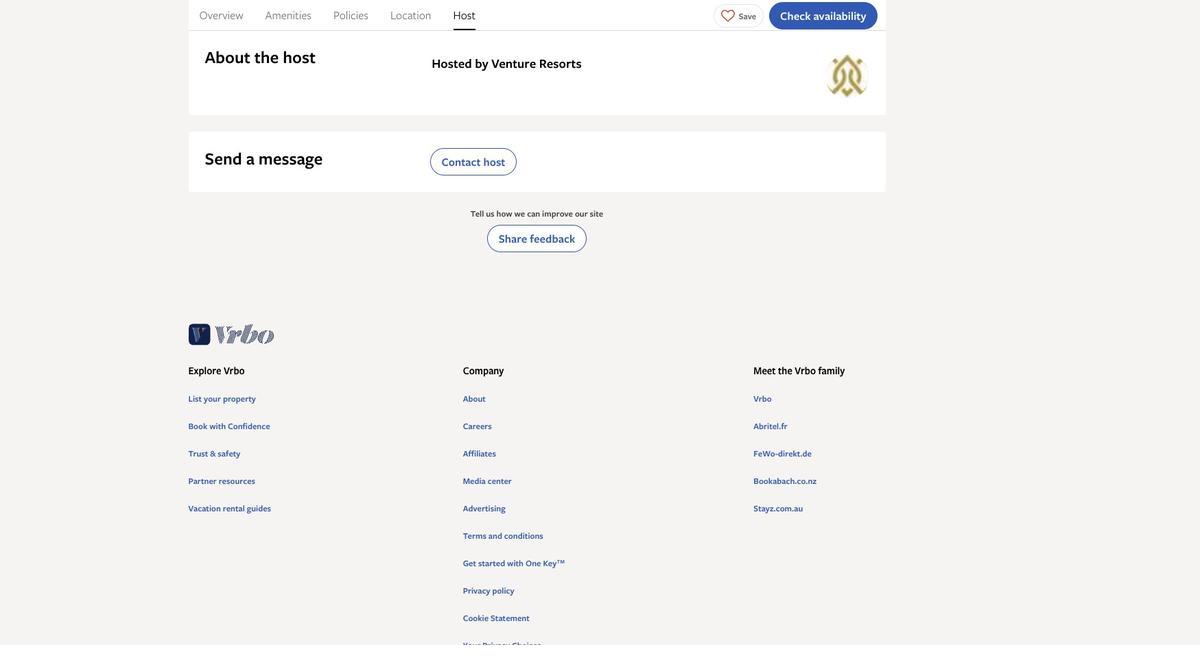 Task type: vqa. For each thing, say whether or not it's contained in the screenshot.
Vrbo logo
no



Task type: describe. For each thing, give the bounding box(es) containing it.
send
[[205, 147, 242, 170]]

direkt.de
[[778, 448, 812, 460]]

our
[[575, 208, 588, 219]]

2 horizontal spatial vrbo
[[795, 364, 816, 377]]

policies link
[[334, 0, 369, 30]]

can
[[527, 208, 540, 219]]

terms and conditions
[[463, 530, 544, 542]]

statement
[[491, 613, 530, 624]]

partner resources
[[188, 475, 255, 487]]

fewo-
[[754, 448, 778, 460]]

conditions
[[504, 530, 544, 542]]

list for explore vrbo
[[188, 388, 452, 514]]

list for meet the vrbo family
[[754, 388, 1023, 514]]

feedback
[[530, 231, 575, 246]]

resources
[[219, 475, 255, 487]]

host profile image image
[[825, 55, 869, 99]]

affiliates
[[463, 448, 496, 460]]

about link
[[463, 393, 743, 405]]

meet the vrbo family
[[754, 364, 845, 377]]

your
[[204, 393, 221, 405]]

media center link
[[463, 475, 743, 487]]

about for about link
[[463, 393, 486, 405]]

improve
[[542, 208, 573, 219]]

list your property
[[188, 393, 256, 405]]

host inside contact host link
[[484, 154, 506, 169]]

with inside explore vrbo list item
[[209, 420, 226, 432]]

1 horizontal spatial vrbo
[[754, 393, 772, 405]]

get
[[463, 558, 476, 569]]

list for company
[[463, 388, 743, 646]]

list containing explore vrbo
[[188, 315, 1023, 646]]

with inside company "list item"
[[507, 558, 524, 569]]

us
[[486, 208, 495, 219]]

contact
[[442, 154, 481, 169]]

contact host link
[[430, 148, 517, 175]]

availability
[[814, 8, 867, 23]]

host
[[453, 8, 476, 23]]

share feedback link
[[487, 225, 587, 252]]

careers
[[463, 420, 492, 432]]

fewo-direkt.de
[[754, 448, 812, 460]]

check availability
[[781, 8, 867, 23]]

amenities
[[265, 8, 312, 23]]

company
[[463, 364, 504, 377]]

check availability button
[[770, 2, 878, 29]]

share
[[499, 231, 527, 246]]

&
[[210, 448, 216, 460]]

stayz.com.au link
[[754, 503, 1023, 514]]

explore vrbo list item
[[188, 359, 452, 514]]

careers link
[[463, 420, 743, 432]]

site
[[590, 208, 603, 219]]

vacation
[[188, 503, 221, 514]]

abritel.fr
[[754, 420, 788, 432]]

started
[[478, 558, 505, 569]]

check
[[781, 8, 811, 23]]

family
[[818, 364, 845, 377]]

message
[[259, 147, 323, 170]]

media center
[[463, 475, 512, 487]]

media
[[463, 475, 486, 487]]

overview
[[199, 8, 243, 23]]

list
[[188, 393, 202, 405]]

host link
[[453, 0, 476, 30]]

tell us how we can improve our site
[[471, 208, 603, 219]]

vrbo link
[[754, 393, 1023, 405]]

about for about the host
[[205, 46, 250, 68]]

trust & safety link
[[188, 448, 452, 460]]

explore vrbo
[[188, 364, 245, 377]]

guides
[[247, 503, 271, 514]]

policies
[[334, 8, 369, 23]]

bookabach.co.nz link
[[754, 475, 1023, 487]]

get started with one key™ link
[[463, 558, 743, 569]]

cookie statement
[[463, 613, 530, 624]]

safety
[[218, 448, 241, 460]]



Task type: locate. For each thing, give the bounding box(es) containing it.
send a message
[[205, 147, 323, 170]]

1 horizontal spatial host
[[484, 154, 506, 169]]

explore
[[188, 364, 221, 377]]

company list item
[[463, 359, 743, 646]]

0 vertical spatial host
[[283, 46, 316, 68]]

1 horizontal spatial the
[[778, 364, 793, 377]]

vrbo left 'family'
[[795, 364, 816, 377]]

share feedback
[[499, 231, 575, 246]]

list containing vrbo
[[754, 388, 1023, 514]]

tell
[[471, 208, 484, 219]]

partner
[[188, 475, 217, 487]]

resorts
[[539, 55, 582, 72]]

0 vertical spatial the
[[254, 46, 279, 68]]

host
[[283, 46, 316, 68], [484, 154, 506, 169]]

stayz.com.au
[[754, 503, 803, 514]]

0 horizontal spatial vrbo
[[224, 364, 245, 377]]

with
[[209, 420, 226, 432], [507, 558, 524, 569]]

save button
[[714, 4, 764, 27]]

1 horizontal spatial with
[[507, 558, 524, 569]]

how
[[497, 208, 512, 219]]

terms
[[463, 530, 487, 542]]

the
[[254, 46, 279, 68], [778, 364, 793, 377]]

confidence
[[228, 420, 270, 432]]

1 vertical spatial with
[[507, 558, 524, 569]]

meet the vrbo family list item
[[754, 359, 1023, 514]]

book
[[188, 420, 208, 432]]

0 vertical spatial with
[[209, 420, 226, 432]]

hosted by venture resorts
[[432, 55, 582, 72]]

list containing about
[[463, 388, 743, 646]]

0 vertical spatial about
[[205, 46, 250, 68]]

list containing list your property
[[188, 388, 452, 514]]

book with confidence
[[188, 420, 270, 432]]

by
[[475, 55, 489, 72]]

partner resources link
[[188, 475, 452, 487]]

privacy policy link
[[463, 585, 743, 597]]

location link
[[391, 0, 431, 30]]

book with confidence link
[[188, 420, 452, 432]]

center
[[488, 475, 512, 487]]

vrbo
[[224, 364, 245, 377], [795, 364, 816, 377], [754, 393, 772, 405]]

location
[[391, 8, 431, 23]]

list your property link
[[188, 393, 452, 405]]

cookie
[[463, 613, 489, 624]]

1 horizontal spatial about
[[463, 393, 486, 405]]

0 horizontal spatial host
[[283, 46, 316, 68]]

0 horizontal spatial about
[[205, 46, 250, 68]]

about inside company "list item"
[[463, 393, 486, 405]]

trust
[[188, 448, 208, 460]]

vacation rental guides
[[188, 503, 271, 514]]

we
[[514, 208, 525, 219]]

the down amenities link
[[254, 46, 279, 68]]

1 vertical spatial about
[[463, 393, 486, 405]]

vacation rental guides link
[[188, 503, 452, 514]]

1 vertical spatial host
[[484, 154, 506, 169]]

the inside list item
[[778, 364, 793, 377]]

with right "book"
[[209, 420, 226, 432]]

fewo-direkt.de link
[[754, 448, 1023, 460]]

get started with one key™
[[463, 558, 565, 569]]

contact host
[[442, 154, 506, 169]]

vrbo down meet
[[754, 393, 772, 405]]

host down the amenities
[[283, 46, 316, 68]]

about
[[205, 46, 250, 68], [463, 393, 486, 405]]

a
[[246, 147, 255, 170]]

hosted
[[432, 55, 472, 72]]

1 vertical spatial the
[[778, 364, 793, 377]]

rental
[[223, 503, 245, 514]]

property
[[223, 393, 256, 405]]

with left one
[[507, 558, 524, 569]]

about up careers
[[463, 393, 486, 405]]

bookabach.co.nz
[[754, 475, 817, 487]]

abritel.fr link
[[754, 420, 1023, 432]]

affiliates link
[[463, 448, 743, 460]]

one
[[526, 558, 541, 569]]

list
[[188, 0, 886, 30], [188, 315, 1023, 646], [188, 388, 452, 514], [463, 388, 743, 646], [754, 388, 1023, 514]]

vrbo up property
[[224, 364, 245, 377]]

host right contact
[[484, 154, 506, 169]]

about down overview
[[205, 46, 250, 68]]

vrbo image
[[188, 321, 274, 348]]

amenities link
[[265, 0, 312, 30]]

the for host
[[254, 46, 279, 68]]

the right meet
[[778, 364, 793, 377]]

about the host
[[205, 46, 316, 68]]

save
[[739, 10, 757, 22]]

0 horizontal spatial with
[[209, 420, 226, 432]]

list containing overview
[[188, 0, 886, 30]]

terms and conditions link
[[463, 530, 743, 542]]

privacy
[[463, 585, 490, 597]]

0 horizontal spatial the
[[254, 46, 279, 68]]

key™
[[543, 558, 565, 569]]

venture
[[492, 55, 536, 72]]

policy
[[492, 585, 515, 597]]

the for vrbo
[[778, 364, 793, 377]]

and
[[489, 530, 502, 542]]

advertising
[[463, 503, 506, 514]]

overview link
[[199, 0, 243, 30]]

trust & safety
[[188, 448, 241, 460]]

cookie statement link
[[463, 613, 743, 624]]



